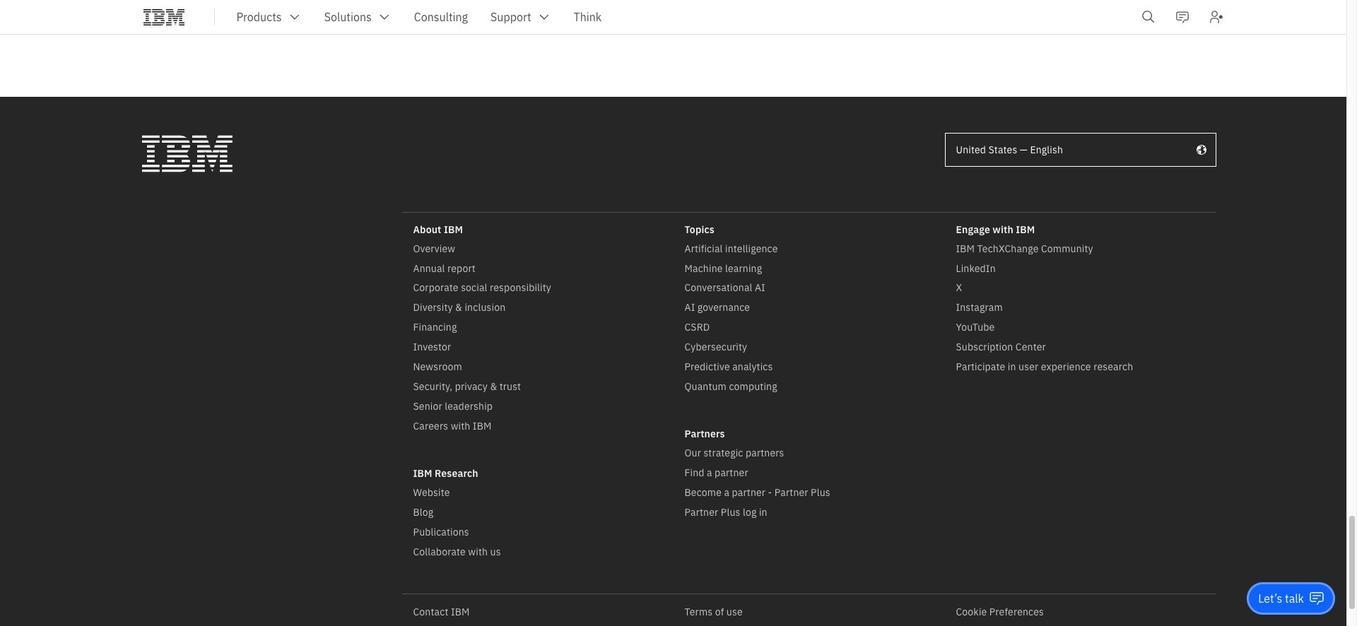 Task type: locate. For each thing, give the bounding box(es) containing it.
let's talk element
[[1259, 591, 1304, 607]]



Task type: vqa. For each thing, say whether or not it's contained in the screenshot.
Your privacy choices element
no



